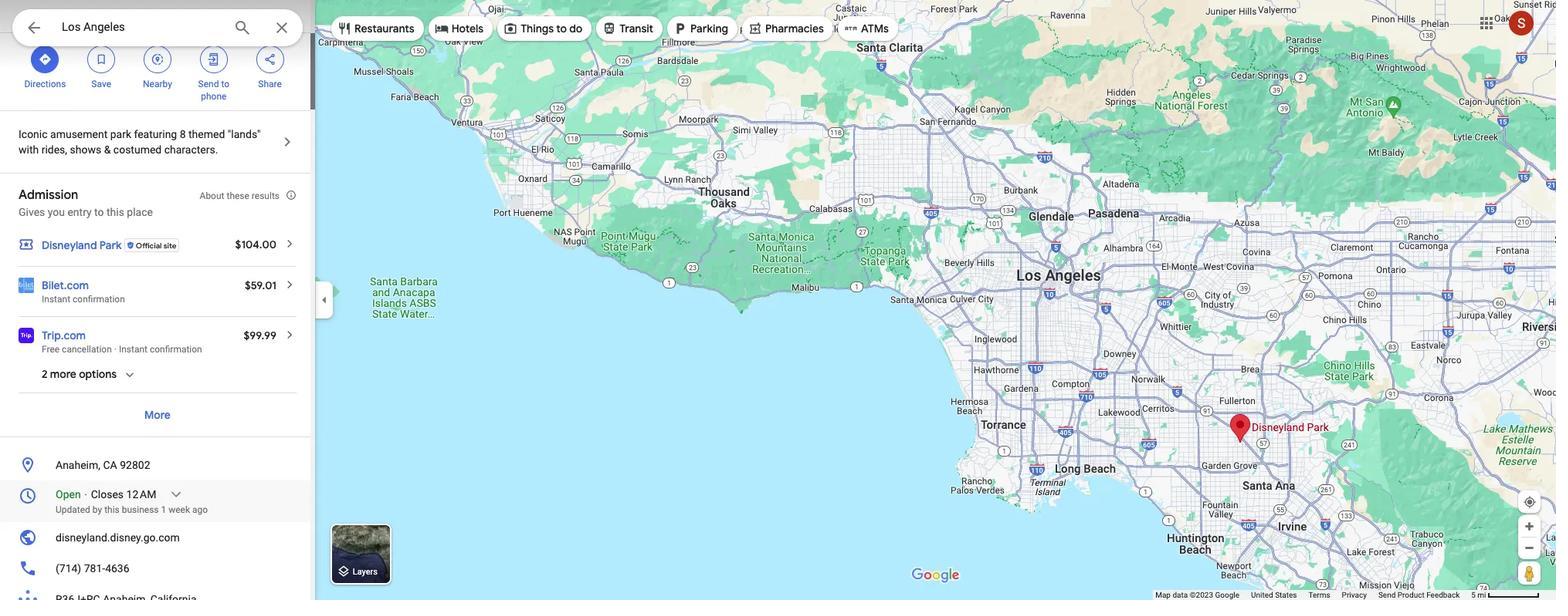 Task type: vqa. For each thing, say whether or not it's contained in the screenshot.


Task type: describe. For each thing, give the bounding box(es) containing it.

[[207, 51, 221, 68]]

transit
[[620, 22, 653, 36]]

parking
[[690, 22, 728, 36]]

hours image
[[19, 488, 37, 506]]

amusement
[[50, 128, 108, 141]]

disneyland park
[[42, 239, 122, 253]]

google account: sheryl atherton  
(sheryl.atherton@adept.ai) image
[[1509, 11, 1534, 35]]

more
[[50, 368, 76, 381]]

4636
[[105, 563, 129, 576]]

open
[[56, 489, 81, 502]]

transit button
[[596, 10, 663, 47]]

·
[[114, 344, 117, 355]]

send for send to phone
[[198, 79, 219, 90]]

0 horizontal spatial instant
[[42, 294, 70, 305]]

by
[[93, 505, 102, 516]]

zoom in image
[[1524, 521, 1535, 533]]

business
[[122, 505, 159, 516]]

official site
[[136, 241, 176, 251]]

shows
[[70, 144, 101, 156]]

©2023
[[1190, 592, 1213, 600]]

12 am
[[126, 489, 156, 502]]

parking button
[[667, 10, 737, 47]]

united
[[1251, 592, 1273, 600]]


[[38, 51, 52, 68]]

closes
[[91, 489, 124, 502]]

featuring
[[134, 128, 177, 141]]

hotels button
[[428, 10, 493, 47]]

do
[[569, 22, 582, 36]]

options
[[79, 368, 117, 381]]

send product feedback
[[1378, 592, 1460, 600]]

this inside information for disneyland park region
[[104, 505, 120, 516]]

costumed
[[113, 144, 162, 156]]

anaheim,
[[56, 460, 100, 472]]

iconic amusement park featuring 8 themed "lands" with rides, shows & costumed characters.
[[19, 128, 261, 156]]

with
[[19, 144, 39, 156]]

8
[[180, 128, 186, 141]]

united states
[[1251, 592, 1297, 600]]

zoom out image
[[1524, 543, 1535, 554]]

google maps element
[[0, 0, 1556, 601]]

hotels
[[452, 22, 484, 36]]

footer inside google maps element
[[1155, 591, 1471, 601]]

ca
[[103, 460, 117, 472]]

(714) 781-4636
[[56, 563, 129, 576]]

2
[[42, 368, 48, 381]]

disneyland
[[42, 239, 97, 253]]

&
[[104, 144, 111, 156]]

google
[[1215, 592, 1239, 600]]

bilet.com
[[42, 279, 89, 293]]

5 mi button
[[1471, 592, 1540, 600]]

nearby
[[143, 79, 172, 90]]

official
[[136, 241, 162, 251]]

2 more options
[[42, 368, 117, 381]]

things to do
[[521, 22, 582, 36]]

results
[[252, 191, 280, 202]]

themed
[[188, 128, 225, 141]]

atms
[[861, 22, 889, 36]]

ago
[[192, 505, 208, 516]]

about for about these results
[[200, 191, 224, 202]]

things
[[521, 22, 554, 36]]

disneyland.disney.go.com link
[[0, 523, 315, 554]]

5
[[1471, 592, 1476, 600]]

trip.com
[[42, 329, 86, 343]]

gives you entry to this place
[[19, 206, 153, 219]]

⋅
[[83, 489, 88, 502]]

free cancellation · instant confirmation
[[42, 344, 202, 355]]

terms button
[[1309, 591, 1330, 601]]

reviews button
[[133, 0, 199, 32]]

2 vertical spatial to
[[94, 206, 104, 219]]

5 mi
[[1471, 592, 1486, 600]]

data
[[1173, 592, 1188, 600]]

anaheim, ca 92802
[[56, 460, 150, 472]]

these
[[227, 191, 249, 202]]

1
[[161, 505, 166, 516]]

mi
[[1478, 592, 1486, 600]]

pharmacies button
[[742, 10, 833, 47]]

site
[[164, 241, 176, 251]]

 button
[[12, 9, 56, 49]]

more
[[144, 409, 171, 423]]



Task type: locate. For each thing, give the bounding box(es) containing it.
actions for disneyland park region
[[0, 33, 315, 110]]

week
[[169, 505, 190, 516]]

park
[[110, 128, 131, 141]]

disneyland park main content
[[0, 0, 315, 601]]

share
[[258, 79, 282, 90]]

send inside send to phone
[[198, 79, 219, 90]]

phone
[[201, 91, 227, 102]]

to for do
[[556, 22, 567, 36]]

overview
[[32, 8, 81, 22]]

you
[[48, 206, 65, 219]]

instant
[[42, 294, 70, 305], [119, 344, 147, 355]]

product
[[1398, 592, 1425, 600]]

show street view coverage image
[[1518, 562, 1541, 585]]

cancellation
[[62, 344, 112, 355]]

2 horizontal spatial to
[[556, 22, 567, 36]]

send product feedback button
[[1378, 591, 1460, 601]]

admission
[[19, 188, 78, 203]]

show open hours for the week image
[[169, 488, 183, 502]]

more button
[[129, 397, 186, 434]]

to inside send to phone
[[221, 79, 229, 90]]

confirmation down bilet.com
[[73, 294, 125, 305]]

1 horizontal spatial send
[[1378, 592, 1396, 600]]

0 vertical spatial send
[[198, 79, 219, 90]]

tab list inside google maps element
[[0, 0, 315, 32]]

to right entry
[[94, 206, 104, 219]]

footer
[[1155, 591, 1471, 601]]

tab list
[[0, 0, 315, 32]]

about button
[[239, 0, 295, 32]]

Los Angeles field
[[12, 9, 303, 46]]

about inside button
[[251, 8, 283, 22]]

0 vertical spatial confirmation
[[73, 294, 125, 305]]

none field inside los angeles field
[[62, 18, 221, 36]]

map
[[1155, 592, 1171, 600]]

reviews
[[146, 8, 187, 22]]

footer containing map data ©2023 google
[[1155, 591, 1471, 601]]

about these results
[[200, 191, 280, 202]]

781-
[[84, 563, 105, 576]]

restaurants button
[[331, 10, 424, 47]]


[[25, 17, 43, 39]]

1 vertical spatial about
[[200, 191, 224, 202]]

iconic
[[19, 128, 48, 141]]

things to do button
[[497, 10, 592, 47]]

0 horizontal spatial about
[[200, 191, 224, 202]]

privacy
[[1342, 592, 1367, 600]]

0 vertical spatial about
[[251, 8, 283, 22]]

send up phone
[[198, 79, 219, 90]]

confirmation right '·'
[[150, 344, 202, 355]]

1 horizontal spatial instant
[[119, 344, 147, 355]]

this right the by
[[104, 505, 120, 516]]

$104.00
[[235, 238, 276, 252]]

instant down bilet.com
[[42, 294, 70, 305]]

map data ©2023 google
[[1155, 592, 1239, 600]]

1 horizontal spatial confirmation
[[150, 344, 202, 355]]

1 vertical spatial send
[[1378, 592, 1396, 600]]

1 vertical spatial to
[[221, 79, 229, 90]]

iconic amusement park featuring 8 themed "lands" with rides, shows & costumed characters. button
[[0, 111, 315, 173]]

collapse side panel image
[[316, 292, 333, 309]]

1 vertical spatial this
[[104, 505, 120, 516]]

directions
[[24, 79, 66, 90]]

united states button
[[1251, 591, 1297, 601]]

about
[[251, 8, 283, 22], [200, 191, 224, 202]]

states
[[1275, 592, 1297, 600]]

about left the these
[[200, 191, 224, 202]]

2 more options button
[[42, 367, 137, 393]]

about up 
[[251, 8, 283, 22]]


[[151, 51, 164, 68]]

free
[[42, 344, 60, 355]]

rides,
[[41, 144, 67, 156]]

send to phone
[[198, 79, 229, 102]]

place
[[127, 206, 153, 219]]

0 vertical spatial instant
[[42, 294, 70, 305]]

feedback
[[1426, 592, 1460, 600]]

disneyland.disney.go.com
[[56, 532, 180, 545]]

instant right '·'
[[119, 344, 147, 355]]

anaheim, ca 92802 button
[[0, 451, 315, 481]]

send left product
[[1378, 592, 1396, 600]]

1 vertical spatial instant
[[119, 344, 147, 355]]

privacy button
[[1342, 591, 1367, 601]]

$59.01
[[245, 279, 276, 293]]

overview button
[[20, 0, 93, 32]]

(714) 781-4636 button
[[0, 554, 315, 585]]

updated
[[56, 505, 90, 516]]

send
[[198, 79, 219, 90], [1378, 592, 1396, 600]]

send inside button
[[1378, 592, 1396, 600]]

0 horizontal spatial to
[[94, 206, 104, 219]]

updated by this business 1 week ago
[[56, 505, 208, 516]]

about for about
[[251, 8, 283, 22]]

open ⋅ closes 12 am
[[56, 489, 156, 502]]

None field
[[62, 18, 221, 36]]

(714)
[[56, 563, 81, 576]]

1 horizontal spatial about
[[251, 8, 283, 22]]

characters.
[[164, 144, 218, 156]]

1 horizontal spatial to
[[221, 79, 229, 90]]

1 vertical spatial confirmation
[[150, 344, 202, 355]]

terms
[[1309, 592, 1330, 600]]

layers
[[353, 568, 378, 578]]

save
[[91, 79, 111, 90]]

information for disneyland park region
[[0, 447, 315, 601]]

 search field
[[12, 9, 303, 49]]

instant confirmation
[[42, 294, 125, 305]]

to for phone
[[221, 79, 229, 90]]

0 horizontal spatial send
[[198, 79, 219, 90]]

to inside button
[[556, 22, 567, 36]]

send for send product feedback
[[1378, 592, 1396, 600]]

tab list containing overview
[[0, 0, 315, 32]]

0 vertical spatial to
[[556, 22, 567, 36]]

to up phone
[[221, 79, 229, 90]]

0 horizontal spatial confirmation
[[73, 294, 125, 305]]

this
[[107, 206, 124, 219], [104, 505, 120, 516]]

show your location image
[[1523, 496, 1537, 510]]

0 vertical spatial this
[[107, 206, 124, 219]]

about these results image
[[286, 190, 297, 201]]

"lands"
[[228, 128, 261, 141]]

this left 'place' at the left top of page
[[107, 206, 124, 219]]

pharmacies
[[765, 22, 824, 36]]

restaurants
[[354, 22, 414, 36]]

to left do
[[556, 22, 567, 36]]

confirmation
[[73, 294, 125, 305], [150, 344, 202, 355]]



